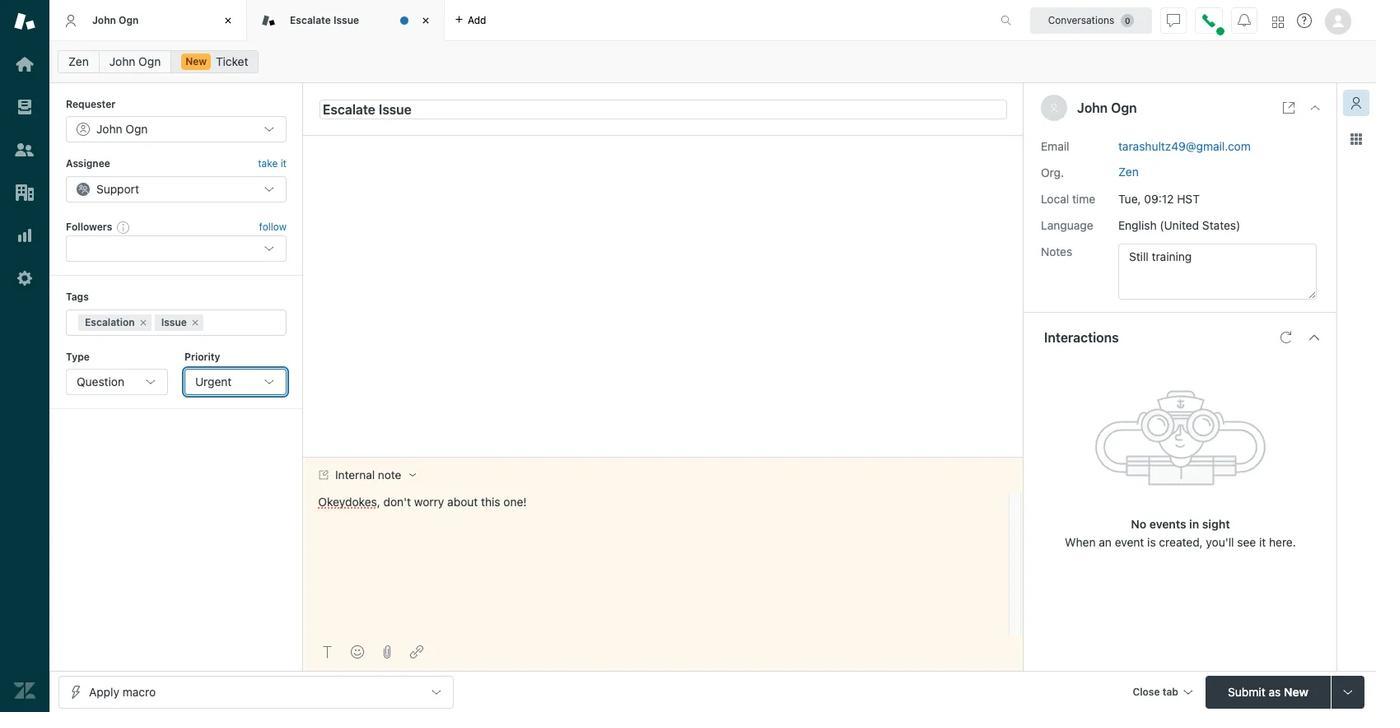Task type: vqa. For each thing, say whether or not it's contained in the screenshot.
'Created,'
yes



Task type: describe. For each thing, give the bounding box(es) containing it.
ogn inside secondary element
[[139, 54, 161, 68]]

org.
[[1041, 165, 1065, 179]]

an
[[1099, 535, 1112, 549]]

1 vertical spatial issue
[[161, 316, 187, 328]]

1 horizontal spatial zen
[[1119, 164, 1139, 178]]

conversations button
[[1031, 7, 1153, 33]]

note
[[378, 469, 402, 482]]

urgent
[[195, 375, 232, 389]]

remove image
[[138, 318, 148, 328]]

tags
[[66, 291, 89, 303]]

follow
[[259, 221, 287, 233]]

admin image
[[14, 268, 35, 289]]

main element
[[0, 0, 49, 713]]

close tab button
[[1126, 676, 1200, 711]]

one!
[[504, 495, 527, 509]]

ticket
[[216, 54, 248, 68]]

apply macro
[[89, 685, 156, 699]]

question
[[77, 375, 124, 389]]

tue,
[[1119, 192, 1142, 206]]

minimize composer image
[[657, 451, 670, 464]]

ogn inside requester element
[[126, 122, 148, 136]]

john inside john ogn link
[[109, 54, 135, 68]]

this
[[481, 495, 501, 509]]

button displays agent's chat status as invisible. image
[[1168, 14, 1181, 27]]

take it button
[[258, 156, 287, 173]]

worry
[[414, 495, 444, 509]]

zendesk image
[[14, 681, 35, 702]]

macro
[[123, 685, 156, 699]]

Internal note composer text field
[[311, 493, 1004, 527]]

tab
[[1163, 686, 1179, 698]]

close
[[1133, 686, 1161, 698]]

in
[[1190, 517, 1200, 531]]

view more details image
[[1283, 101, 1296, 115]]

followers
[[66, 221, 112, 233]]

created,
[[1160, 535, 1204, 549]]

take it
[[258, 158, 287, 170]]

close image
[[220, 12, 236, 29]]

when
[[1066, 535, 1096, 549]]

no
[[1132, 517, 1147, 531]]

info on adding followers image
[[117, 221, 130, 234]]

urgent button
[[185, 369, 287, 395]]

ogn up tarashultz49@gmail.com
[[1112, 101, 1138, 115]]

requester element
[[66, 116, 287, 143]]

states)
[[1203, 218, 1241, 232]]

zendesk products image
[[1273, 16, 1285, 28]]

remove image
[[190, 318, 200, 328]]

interactions
[[1045, 330, 1119, 345]]

views image
[[14, 96, 35, 118]]

close image inside 'escalate issue' tab
[[418, 12, 434, 29]]

zen inside secondary element
[[68, 54, 89, 68]]

customer context image
[[1350, 96, 1364, 110]]

assignee element
[[66, 176, 287, 203]]

Still training text field
[[1119, 244, 1317, 300]]

add attachment image
[[381, 646, 394, 659]]

internal
[[335, 469, 375, 482]]

format text image
[[321, 646, 335, 659]]

john inside the john ogn tab
[[92, 14, 116, 26]]

tue, 09:12 hst
[[1119, 192, 1200, 206]]

assignee
[[66, 158, 110, 170]]

escalation
[[85, 316, 135, 328]]

john ogn link
[[99, 50, 172, 73]]

support
[[96, 182, 139, 196]]

event
[[1115, 535, 1145, 549]]

close tab
[[1133, 686, 1179, 698]]

no events in sight when an event is created, you'll see it here.
[[1066, 517, 1297, 549]]

followers element
[[66, 236, 287, 262]]



Task type: locate. For each thing, give the bounding box(es) containing it.
john ogn
[[92, 14, 139, 26], [109, 54, 161, 68], [1078, 101, 1138, 115], [96, 122, 148, 136]]

conversations
[[1049, 14, 1115, 26]]

1 horizontal spatial new
[[1285, 685, 1309, 699]]

john ogn inside tab
[[92, 14, 139, 26]]

it inside button
[[281, 158, 287, 170]]

zen up tue,
[[1119, 164, 1139, 178]]

Subject field
[[320, 99, 1008, 119]]

0 horizontal spatial new
[[186, 55, 207, 68]]

zendesk support image
[[14, 11, 35, 32]]

notes
[[1041, 244, 1073, 258]]

requester
[[66, 98, 116, 110]]

09:12
[[1145, 192, 1174, 206]]

local
[[1041, 192, 1070, 206]]

submit as new
[[1229, 685, 1309, 699]]

john
[[92, 14, 116, 26], [109, 54, 135, 68], [1078, 101, 1108, 115], [96, 122, 122, 136]]

zen link
[[58, 50, 100, 73], [1119, 164, 1139, 178]]

john ogn tab
[[49, 0, 247, 41]]

events
[[1150, 517, 1187, 531]]

about
[[448, 495, 478, 509]]

0 horizontal spatial zen link
[[58, 50, 100, 73]]

add button
[[445, 0, 496, 40]]

you'll
[[1207, 535, 1235, 549]]

0 horizontal spatial close image
[[418, 12, 434, 29]]

ogn up "support"
[[126, 122, 148, 136]]

get help image
[[1298, 13, 1313, 28]]

new right as
[[1285, 685, 1309, 699]]

priority
[[185, 351, 220, 363]]

ogn
[[119, 14, 139, 26], [139, 54, 161, 68], [1112, 101, 1138, 115], [126, 122, 148, 136]]

okeydokes,
[[318, 495, 380, 509]]

issue right escalate
[[334, 14, 359, 26]]

add
[[468, 14, 487, 26]]

0 horizontal spatial zen
[[68, 54, 89, 68]]

it right take
[[281, 158, 287, 170]]

english (united states)
[[1119, 218, 1241, 232]]

add link (cmd k) image
[[410, 646, 423, 659]]

question button
[[66, 369, 168, 395]]

1 vertical spatial it
[[1260, 535, 1267, 549]]

zen link up tue,
[[1119, 164, 1139, 178]]

displays possible ticket submission types image
[[1342, 686, 1355, 699]]

submit
[[1229, 685, 1266, 699]]

zen
[[68, 54, 89, 68], [1119, 164, 1139, 178]]

issue inside tab
[[334, 14, 359, 26]]

john inside requester element
[[96, 122, 122, 136]]

customers image
[[14, 139, 35, 161]]

language
[[1041, 218, 1094, 232]]

1 horizontal spatial close image
[[1309, 101, 1322, 115]]

new left 'ticket'
[[186, 55, 207, 68]]

type
[[66, 351, 90, 363]]

hst
[[1178, 192, 1200, 206]]

as
[[1269, 685, 1281, 699]]

okeydokes, don't worry about this one!
[[318, 495, 527, 509]]

english
[[1119, 218, 1157, 232]]

organizations image
[[14, 182, 35, 204]]

1 horizontal spatial issue
[[334, 14, 359, 26]]

zen up requester
[[68, 54, 89, 68]]

reporting image
[[14, 225, 35, 246]]

(united
[[1160, 218, 1200, 232]]

internal note button
[[304, 458, 430, 493]]

issue left remove icon
[[161, 316, 187, 328]]

close image
[[418, 12, 434, 29], [1309, 101, 1322, 115]]

follow button
[[259, 220, 287, 235]]

new
[[186, 55, 207, 68], [1285, 685, 1309, 699]]

secondary element
[[49, 45, 1377, 78]]

john ogn inside requester element
[[96, 122, 148, 136]]

apply
[[89, 685, 119, 699]]

ogn down the john ogn tab
[[139, 54, 161, 68]]

escalate issue
[[290, 14, 359, 26]]

ogn inside tab
[[119, 14, 139, 26]]

1 vertical spatial close image
[[1309, 101, 1322, 115]]

0 horizontal spatial issue
[[161, 316, 187, 328]]

internal note
[[335, 469, 402, 482]]

john ogn inside john ogn link
[[109, 54, 161, 68]]

insert emojis image
[[351, 646, 364, 659]]

get started image
[[14, 54, 35, 75]]

it inside no events in sight when an event is created, you'll see it here.
[[1260, 535, 1267, 549]]

escalate
[[290, 14, 331, 26]]

tarashultz49@gmail.com
[[1119, 139, 1251, 153]]

0 horizontal spatial it
[[281, 158, 287, 170]]

close image right view more details icon
[[1309, 101, 1322, 115]]

don't
[[384, 495, 411, 509]]

tabs tab list
[[49, 0, 984, 41]]

see
[[1238, 535, 1257, 549]]

is
[[1148, 535, 1157, 549]]

1 vertical spatial zen link
[[1119, 164, 1139, 178]]

time
[[1073, 192, 1096, 206]]

take
[[258, 158, 278, 170]]

zen link up requester
[[58, 50, 100, 73]]

user image
[[1050, 103, 1060, 113], [1051, 104, 1058, 113]]

email
[[1041, 139, 1070, 153]]

escalate issue tab
[[247, 0, 445, 41]]

0 vertical spatial zen
[[68, 54, 89, 68]]

0 vertical spatial close image
[[418, 12, 434, 29]]

local time
[[1041, 192, 1096, 206]]

0 vertical spatial zen link
[[58, 50, 100, 73]]

ogn up john ogn link
[[119, 14, 139, 26]]

apps image
[[1350, 133, 1364, 146]]

notifications image
[[1238, 14, 1252, 27]]

new inside secondary element
[[186, 55, 207, 68]]

it
[[281, 158, 287, 170], [1260, 535, 1267, 549]]

close image left add dropdown button
[[418, 12, 434, 29]]

it right see on the right bottom of page
[[1260, 535, 1267, 549]]

sight
[[1203, 517, 1231, 531]]

issue
[[334, 14, 359, 26], [161, 316, 187, 328]]

1 vertical spatial new
[[1285, 685, 1309, 699]]

1 vertical spatial zen
[[1119, 164, 1139, 178]]

1 horizontal spatial zen link
[[1119, 164, 1139, 178]]

0 vertical spatial issue
[[334, 14, 359, 26]]

0 vertical spatial new
[[186, 55, 207, 68]]

1 horizontal spatial it
[[1260, 535, 1267, 549]]

0 vertical spatial it
[[281, 158, 287, 170]]

here.
[[1270, 535, 1297, 549]]



